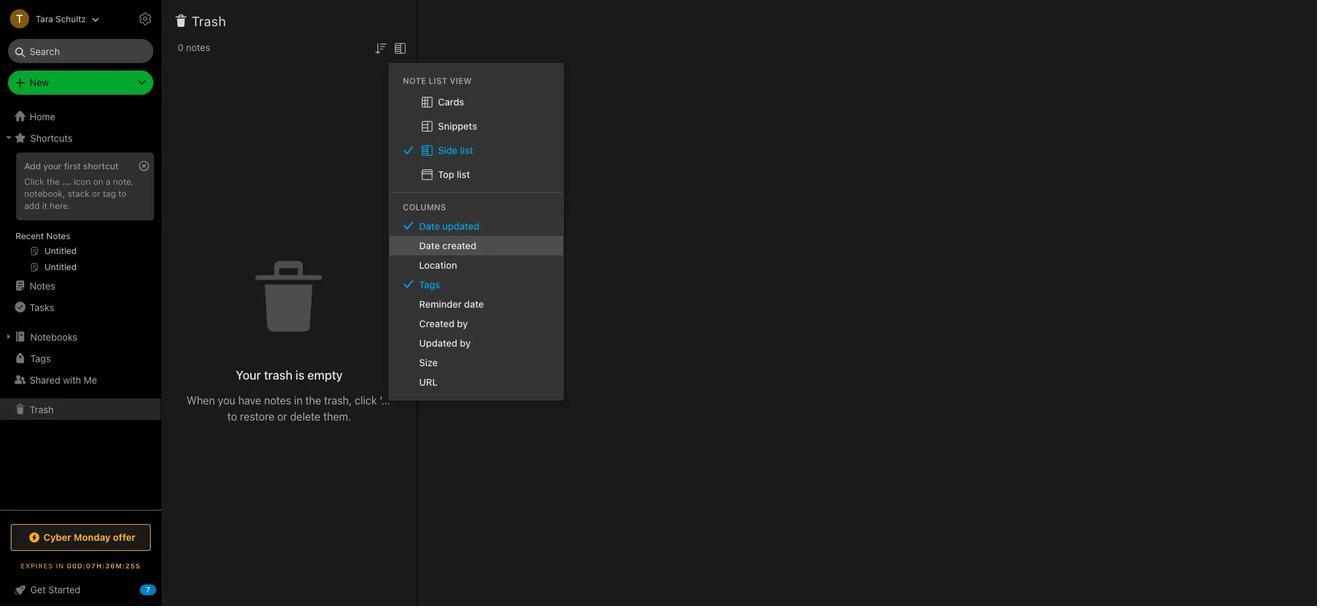 Task type: describe. For each thing, give the bounding box(es) containing it.
shared
[[30, 374, 60, 386]]

or inside icon on a note, notebook, stack or tag to add it here.
[[92, 188, 100, 199]]

me
[[84, 374, 97, 386]]

offer
[[113, 532, 136, 544]]

you
[[218, 395, 235, 407]]

1 vertical spatial notes
[[30, 280, 55, 292]]

updated by
[[419, 338, 471, 349]]

or inside when you have notes in the trash, click '...' to restore or delete them.
[[277, 411, 287, 423]]

icon
[[74, 176, 91, 187]]

to inside icon on a note, notebook, stack or tag to add it here.
[[118, 188, 127, 199]]

date created
[[419, 240, 476, 251]]

side
[[438, 144, 458, 156]]

trash link
[[0, 399, 161, 420]]

with
[[63, 374, 81, 386]]

list
[[429, 76, 447, 86]]

updated
[[442, 221, 479, 232]]

a
[[106, 176, 110, 187]]

monday
[[74, 532, 111, 544]]

00d:07h:36m:25s
[[67, 562, 141, 570]]

when
[[187, 395, 215, 407]]

notebook,
[[24, 188, 65, 199]]

date updated link
[[390, 216, 563, 236]]

list for side list
[[460, 144, 473, 156]]

here.
[[50, 200, 70, 211]]

tags for tags button
[[30, 353, 51, 364]]

updated
[[419, 338, 457, 349]]

group inside tree
[[0, 149, 161, 281]]

click
[[355, 395, 377, 407]]

0 vertical spatial trash
[[192, 13, 226, 29]]

your
[[236, 368, 261, 382]]

empty
[[307, 368, 343, 382]]

tasks button
[[0, 297, 161, 318]]

tags button
[[0, 348, 161, 369]]

date
[[464, 299, 484, 310]]

home
[[30, 111, 55, 122]]

date for date updated
[[419, 221, 440, 232]]

notes link
[[0, 275, 161, 297]]

'...'
[[380, 395, 392, 407]]

settings image
[[137, 11, 153, 27]]

cyber
[[43, 532, 71, 544]]

started
[[48, 585, 80, 596]]

first
[[64, 161, 81, 172]]

on
[[93, 176, 103, 187]]

created by link
[[390, 314, 563, 334]]

in
[[56, 562, 64, 570]]

trash inside trash link
[[30, 404, 54, 415]]

notes inside when you have notes in the trash, click '...' to restore or delete them.
[[264, 395, 291, 407]]

icon on a note, notebook, stack or tag to add it here.
[[24, 176, 134, 211]]

notebooks
[[30, 331, 77, 343]]

date created menu item
[[390, 236, 563, 255]]

note list view
[[403, 76, 472, 86]]

date updated
[[419, 221, 479, 232]]

add your first shortcut
[[24, 161, 118, 172]]

size link
[[390, 353, 563, 373]]

0 notes
[[178, 42, 210, 53]]

top list link
[[390, 163, 563, 187]]

shortcut
[[83, 161, 118, 172]]

snippets link
[[390, 114, 563, 138]]

add
[[24, 200, 40, 211]]

cards
[[438, 96, 464, 107]]

expires
[[21, 562, 53, 570]]

the inside group
[[47, 176, 60, 187]]

note,
[[113, 176, 134, 187]]

View options field
[[389, 39, 408, 56]]

reminder
[[419, 299, 462, 310]]

have
[[238, 395, 261, 407]]

new
[[30, 77, 49, 88]]

add
[[24, 161, 41, 172]]

trash
[[264, 368, 293, 382]]

0
[[178, 42, 183, 53]]

created
[[442, 240, 476, 251]]

dropdown list menu containing cards
[[390, 90, 563, 187]]

to inside when you have notes in the trash, click '...' to restore or delete them.
[[227, 411, 237, 423]]

tags for tags link
[[419, 279, 440, 290]]

columns
[[403, 202, 446, 212]]



Task type: locate. For each thing, give the bounding box(es) containing it.
shortcuts button
[[0, 127, 161, 149]]

by down created by link at the left
[[460, 338, 471, 349]]

the right the in
[[305, 395, 321, 407]]

1 vertical spatial the
[[305, 395, 321, 407]]

1 vertical spatial list
[[457, 169, 470, 180]]

new button
[[8, 71, 153, 95]]

expires in 00d:07h:36m:25s
[[21, 562, 141, 570]]

0 horizontal spatial trash
[[30, 404, 54, 415]]

...
[[62, 176, 71, 187]]

tags inside button
[[30, 353, 51, 364]]

side list
[[438, 144, 473, 156]]

tara schultz
[[36, 13, 86, 24]]

the
[[47, 176, 60, 187], [305, 395, 321, 407]]

url
[[419, 377, 438, 388]]

by down reminder date
[[457, 318, 468, 329]]

1 vertical spatial notes
[[264, 395, 291, 407]]

0 vertical spatial dropdown list menu
[[390, 90, 563, 187]]

notes
[[186, 42, 210, 53], [264, 395, 291, 407]]

date inside the date created link
[[419, 240, 440, 251]]

shared with me link
[[0, 369, 161, 391]]

shared with me
[[30, 374, 97, 386]]

created
[[419, 318, 455, 329]]

top
[[438, 169, 454, 180]]

delete
[[290, 411, 320, 423]]

click to collapse image
[[156, 582, 167, 598]]

1 vertical spatial by
[[460, 338, 471, 349]]

Sort options field
[[373, 39, 389, 56]]

to
[[118, 188, 127, 199], [227, 411, 237, 423]]

snippets
[[438, 120, 477, 132]]

stack
[[68, 188, 90, 199]]

dropdown list menu containing date updated
[[390, 216, 563, 392]]

schultz
[[55, 13, 86, 24]]

0 vertical spatial to
[[118, 188, 127, 199]]

size
[[419, 357, 438, 369]]

0 vertical spatial by
[[457, 318, 468, 329]]

1 vertical spatial dropdown list menu
[[390, 216, 563, 392]]

1 horizontal spatial to
[[227, 411, 237, 423]]

or left delete
[[277, 411, 287, 423]]

dropdown list menu
[[390, 90, 563, 187], [390, 216, 563, 392]]

2 dropdown list menu from the top
[[390, 216, 563, 392]]

1 horizontal spatial trash
[[192, 13, 226, 29]]

note window - empty element
[[418, 0, 1317, 607]]

tara
[[36, 13, 53, 24]]

created by
[[419, 318, 468, 329]]

Help and Learning task checklist field
[[0, 580, 161, 601]]

top list
[[438, 169, 470, 180]]

0 horizontal spatial or
[[92, 188, 100, 199]]

click
[[24, 176, 44, 187]]

updated by link
[[390, 334, 563, 353]]

tree
[[0, 106, 161, 510]]

tags
[[419, 279, 440, 290], [30, 353, 51, 364]]

location
[[419, 260, 457, 271]]

note
[[403, 76, 426, 86]]

date created link
[[390, 236, 563, 255]]

cyber monday offer button
[[11, 525, 151, 552]]

trash,
[[324, 395, 352, 407]]

0 horizontal spatial tags
[[30, 353, 51, 364]]

1 horizontal spatial or
[[277, 411, 287, 423]]

restore
[[240, 411, 274, 423]]

when you have notes in the trash, click '...' to restore or delete them.
[[187, 395, 392, 423]]

1 vertical spatial tags
[[30, 353, 51, 364]]

home link
[[0, 106, 161, 127]]

1 horizontal spatial tags
[[419, 279, 440, 290]]

list right top
[[457, 169, 470, 180]]

or
[[92, 188, 100, 199], [277, 411, 287, 423]]

by inside updated by link
[[460, 338, 471, 349]]

0 horizontal spatial the
[[47, 176, 60, 187]]

0 vertical spatial list
[[460, 144, 473, 156]]

cards link
[[390, 90, 563, 114]]

0 vertical spatial or
[[92, 188, 100, 199]]

the inside when you have notes in the trash, click '...' to restore or delete them.
[[305, 395, 321, 407]]

view
[[450, 76, 472, 86]]

date for date created
[[419, 240, 440, 251]]

1 dropdown list menu from the top
[[390, 90, 563, 187]]

tree containing home
[[0, 106, 161, 510]]

1 vertical spatial or
[[277, 411, 287, 423]]

is
[[295, 368, 305, 382]]

2 date from the top
[[419, 240, 440, 251]]

recent
[[15, 231, 44, 242]]

0 vertical spatial tags
[[419, 279, 440, 290]]

list
[[460, 144, 473, 156], [457, 169, 470, 180]]

in
[[294, 395, 303, 407]]

side list link
[[390, 138, 563, 163]]

your
[[43, 161, 62, 172]]

your trash is empty
[[236, 368, 343, 382]]

by for updated by
[[460, 338, 471, 349]]

notebooks link
[[0, 326, 161, 348]]

1 vertical spatial date
[[419, 240, 440, 251]]

them.
[[323, 411, 351, 423]]

0 horizontal spatial to
[[118, 188, 127, 199]]

notes right recent
[[46, 231, 70, 242]]

1 vertical spatial to
[[227, 411, 237, 423]]

notes
[[46, 231, 70, 242], [30, 280, 55, 292]]

date inside date updated link
[[419, 221, 440, 232]]

0 vertical spatial date
[[419, 221, 440, 232]]

0 vertical spatial notes
[[186, 42, 210, 53]]

expand notebooks image
[[3, 332, 14, 342]]

date up location
[[419, 240, 440, 251]]

list for top list
[[457, 169, 470, 180]]

1 horizontal spatial notes
[[264, 395, 291, 407]]

trash up the 0 notes
[[192, 13, 226, 29]]

notes right 0
[[186, 42, 210, 53]]

by inside created by link
[[457, 318, 468, 329]]

shortcuts
[[30, 132, 73, 144]]

trash down shared
[[30, 404, 54, 415]]

1 date from the top
[[419, 221, 440, 232]]

cyber monday offer
[[43, 532, 136, 544]]

0 horizontal spatial notes
[[186, 42, 210, 53]]

to down "you"
[[227, 411, 237, 423]]

the left ...
[[47, 176, 60, 187]]

reminder date
[[419, 299, 484, 310]]

Search text field
[[17, 39, 144, 63]]

click the ...
[[24, 176, 71, 187]]

7
[[146, 586, 150, 595]]

None search field
[[17, 39, 144, 63]]

notes left the in
[[264, 395, 291, 407]]

tags up shared
[[30, 353, 51, 364]]

by for created by
[[457, 318, 468, 329]]

Account field
[[0, 5, 99, 32]]

recent notes
[[15, 231, 70, 242]]

url link
[[390, 373, 563, 392]]

get started
[[30, 585, 80, 596]]

to down the note,
[[118, 188, 127, 199]]

trash
[[192, 13, 226, 29], [30, 404, 54, 415]]

reminder date link
[[390, 295, 563, 314]]

tag
[[103, 188, 116, 199]]

date down columns
[[419, 221, 440, 232]]

group
[[0, 149, 161, 281]]

0 vertical spatial notes
[[46, 231, 70, 242]]

1 vertical spatial trash
[[30, 404, 54, 415]]

tags down location
[[419, 279, 440, 290]]

group containing add your first shortcut
[[0, 149, 161, 281]]

or down 'on'
[[92, 188, 100, 199]]

notes up tasks
[[30, 280, 55, 292]]

tags link
[[390, 275, 563, 295]]

get
[[30, 585, 46, 596]]

tasks
[[30, 302, 54, 313]]

it
[[42, 200, 47, 211]]

1 horizontal spatial the
[[305, 395, 321, 407]]

0 vertical spatial the
[[47, 176, 60, 187]]

list right side on the left top of page
[[460, 144, 473, 156]]



Task type: vqa. For each thing, say whether or not it's contained in the screenshot.
the top Trash
yes



